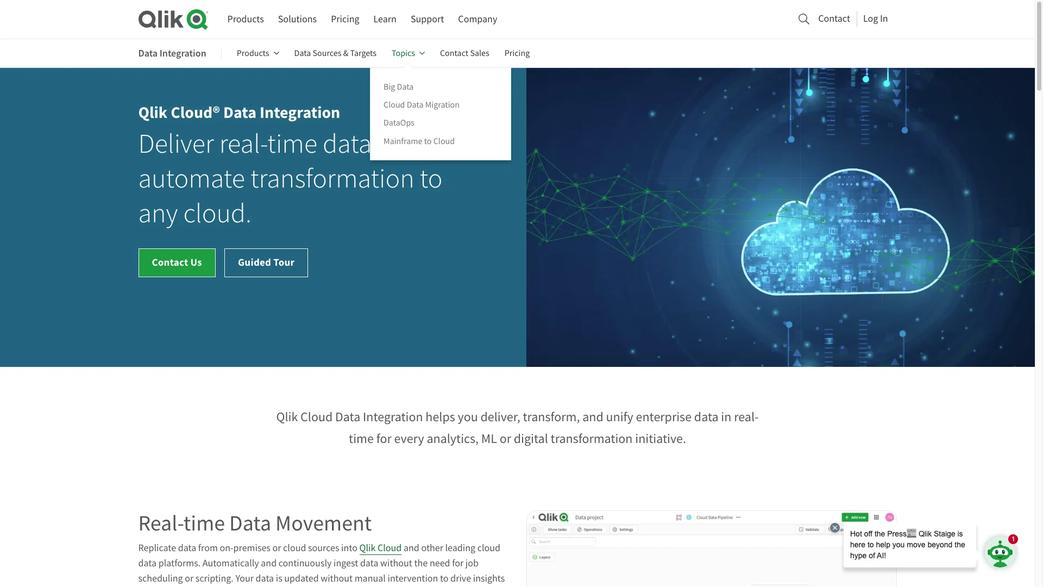 Task type: vqa. For each thing, say whether or not it's contained in the screenshot.
Guided
yes



Task type: locate. For each thing, give the bounding box(es) containing it.
cloud.
[[183, 197, 252, 231]]

0 vertical spatial integration
[[160, 47, 206, 60]]

integration inside data integration menu bar
[[160, 47, 206, 60]]

the
[[414, 557, 428, 570]]

1 vertical spatial to
[[420, 162, 443, 196]]

0 vertical spatial contact
[[819, 12, 851, 25]]

contact for contact us
[[152, 256, 188, 269]]

0 horizontal spatial real-
[[219, 127, 268, 161]]

transformation inside qlik cloud data integration helps you deliver, transform, and unify enterprise data in real- time for every analytics, ml or digital transformation initiative.
[[551, 431, 633, 447]]

contact us
[[152, 256, 202, 269]]

1 vertical spatial products
[[237, 48, 269, 59]]

data integration
[[138, 47, 206, 60]]

qlik inside qlik cloud data integration helps you deliver, transform, and unify enterprise data in real- time for every analytics, ml or digital transformation initiative.
[[276, 409, 298, 425]]

to down need
[[440, 572, 449, 585]]

and
[[377, 127, 420, 161], [583, 409, 604, 425], [404, 542, 420, 555], [261, 557, 277, 570]]

mainframe to cloud
[[384, 136, 455, 147]]

company
[[458, 13, 498, 26]]

0 horizontal spatial pricing
[[331, 13, 360, 26]]

to right mainframe
[[424, 136, 432, 147]]

1 horizontal spatial real-
[[735, 409, 759, 425]]

products link down solutions
[[237, 40, 279, 66]]

0 vertical spatial products link
[[228, 9, 264, 29]]

1 horizontal spatial time
[[268, 127, 318, 161]]

0 horizontal spatial or
[[185, 572, 194, 585]]

1 horizontal spatial for
[[452, 557, 464, 570]]

0 horizontal spatial without
[[321, 572, 353, 585]]

integration
[[160, 47, 206, 60], [260, 102, 340, 123], [363, 409, 423, 425]]

us
[[191, 256, 202, 269]]

or down platforms.
[[185, 572, 194, 585]]

pricing link
[[331, 9, 360, 29], [505, 40, 530, 66]]

menu bar containing products
[[228, 9, 498, 29]]

2 cloud from the left
[[478, 542, 501, 555]]

1 horizontal spatial without
[[381, 557, 413, 570]]

dataops
[[384, 118, 415, 129]]

0 vertical spatial or
[[500, 431, 512, 447]]

sales
[[470, 48, 490, 59]]

support
[[411, 13, 444, 26]]

guided tour link
[[225, 248, 308, 277]]

products
[[228, 13, 264, 26], [237, 48, 269, 59]]

for left job
[[452, 557, 464, 570]]

products inside the qlik main 'element'
[[228, 13, 264, 26]]

data inside qlik cloud® data integration deliver real-time data and automate transformation to any cloud.
[[223, 102, 257, 123]]

is
[[276, 572, 283, 585]]

qlik cloud data integration helps you deliver, transform, and unify enterprise data in real- time for every analytics, ml or digital transformation initiative.
[[276, 409, 759, 447]]

pricing link up the &
[[331, 9, 360, 29]]

or right premises
[[273, 542, 281, 555]]

contact inside data integration menu bar
[[440, 48, 469, 59]]

cloud
[[384, 100, 405, 111], [434, 136, 455, 147], [301, 409, 333, 425], [378, 542, 402, 555]]

to
[[424, 136, 432, 147], [420, 162, 443, 196], [440, 572, 449, 585]]

deliver,
[[481, 409, 521, 425]]

contact for contact
[[819, 12, 851, 25]]

data inside 'link'
[[397, 82, 414, 93]]

0 vertical spatial time
[[268, 127, 318, 161]]

1 vertical spatial for
[[452, 557, 464, 570]]

analytics,
[[427, 431, 479, 447]]

pricing right the sales
[[505, 48, 530, 59]]

time inside qlik cloud data integration helps you deliver, transform, and unify enterprise data in real- time for every analytics, ml or digital transformation initiative.
[[349, 431, 374, 447]]

without down qlik cloud link
[[381, 557, 413, 570]]

or right "ml"
[[500, 431, 512, 447]]

qlik inside qlik cloud® data integration deliver real-time data and automate transformation to any cloud.
[[138, 102, 168, 123]]

1 horizontal spatial integration
[[260, 102, 340, 123]]

1 vertical spatial time
[[349, 431, 374, 447]]

1 vertical spatial integration
[[260, 102, 340, 123]]

data
[[138, 47, 158, 60], [294, 48, 311, 59], [397, 82, 414, 93], [407, 100, 424, 111], [223, 102, 257, 123], [335, 409, 361, 425], [229, 509, 271, 537]]

1 vertical spatial products link
[[237, 40, 279, 66]]

real-time data movement
[[138, 509, 372, 537]]

0 vertical spatial qlik
[[138, 102, 168, 123]]

and inside qlik cloud® data integration deliver real-time data and automate transformation to any cloud.
[[377, 127, 420, 161]]

2 vertical spatial to
[[440, 572, 449, 585]]

1 vertical spatial qlik
[[276, 409, 298, 425]]

2 horizontal spatial contact
[[819, 12, 851, 25]]

migration
[[425, 100, 460, 111]]

menu bar
[[228, 9, 498, 29]]

pricing link right the sales
[[505, 40, 530, 66]]

real-
[[219, 127, 268, 161], [735, 409, 759, 425]]

0 vertical spatial transformation
[[251, 162, 415, 196]]

1 vertical spatial or
[[273, 542, 281, 555]]

your
[[236, 572, 254, 585]]

leading
[[446, 542, 476, 555]]

for left every
[[377, 431, 392, 447]]

qlik
[[138, 102, 168, 123], [276, 409, 298, 425], [360, 542, 376, 555]]

to down mainframe to cloud
[[420, 162, 443, 196]]

products link inside the qlik main 'element'
[[228, 9, 264, 29]]

0 horizontal spatial qlik
[[138, 102, 168, 123]]

0 vertical spatial products
[[228, 13, 264, 26]]

2 horizontal spatial time
[[349, 431, 374, 447]]

1 horizontal spatial contact
[[440, 48, 469, 59]]

data sources & targets link
[[294, 40, 377, 66]]

1 vertical spatial real-
[[735, 409, 759, 425]]

1 vertical spatial contact
[[440, 48, 469, 59]]

data sources & targets
[[294, 48, 377, 59]]

time
[[268, 127, 318, 161], [349, 431, 374, 447], [184, 509, 225, 537]]

2 vertical spatial or
[[185, 572, 194, 585]]

pricing up the &
[[331, 13, 360, 26]]

0 horizontal spatial contact
[[152, 256, 188, 269]]

products for the bottom products link
[[237, 48, 269, 59]]

cloud data migration link
[[384, 99, 460, 111]]

movement
[[276, 509, 372, 537]]

0 horizontal spatial integration
[[160, 47, 206, 60]]

pricing inside the qlik main 'element'
[[331, 13, 360, 26]]

contact left log
[[819, 12, 851, 25]]

contact
[[819, 12, 851, 25], [440, 48, 469, 59], [152, 256, 188, 269]]

cloud
[[283, 542, 306, 555], [478, 542, 501, 555]]

0 horizontal spatial cloud
[[283, 542, 306, 555]]

products link left solutions
[[228, 9, 264, 29]]

0 vertical spatial without
[[381, 557, 413, 570]]

pricing inside data integration menu bar
[[505, 48, 530, 59]]

0 vertical spatial real-
[[219, 127, 268, 161]]

0 horizontal spatial for
[[377, 431, 392, 447]]

transformation inside qlik cloud® data integration deliver real-time data and automate transformation to any cloud.
[[251, 162, 415, 196]]

cloud up continuously
[[283, 542, 306, 555]]

qlik for deliver
[[138, 102, 168, 123]]

integration inside qlik cloud data integration helps you deliver, transform, and unify enterprise data in real- time for every analytics, ml or digital transformation initiative.
[[363, 409, 423, 425]]

intervention
[[388, 572, 438, 585]]

contact inside the qlik main 'element'
[[819, 12, 851, 25]]

cloud up job
[[478, 542, 501, 555]]

guided
[[238, 256, 271, 269]]

1 horizontal spatial pricing link
[[505, 40, 530, 66]]

from
[[198, 542, 218, 555]]

dataops link
[[384, 117, 415, 129]]

1 horizontal spatial transformation
[[551, 431, 633, 447]]

pricing
[[331, 13, 360, 26], [505, 48, 530, 59]]

2 horizontal spatial integration
[[363, 409, 423, 425]]

2 horizontal spatial or
[[500, 431, 512, 447]]

0 horizontal spatial pricing link
[[331, 9, 360, 29]]

1 horizontal spatial pricing
[[505, 48, 530, 59]]

products link
[[228, 9, 264, 29], [237, 40, 279, 66]]

for
[[377, 431, 392, 447], [452, 557, 464, 570]]

without down ingest
[[321, 572, 353, 585]]

solutions link
[[278, 9, 317, 29]]

scripting.
[[196, 572, 234, 585]]

data inside qlik cloud data integration helps you deliver, transform, and unify enterprise data in real- time for every analytics, ml or digital transformation initiative.
[[695, 409, 719, 425]]

company link
[[458, 9, 498, 29]]

and other leading cloud data platforms. automatically and continuously ingest data without the need for job scheduling or scripting. your data is updated without manual intervention to drive insigh
[[138, 542, 505, 587]]

integration inside qlik cloud® data integration deliver real-time data and automate transformation to any cloud.
[[260, 102, 340, 123]]

real-
[[138, 509, 184, 537]]

0 horizontal spatial transformation
[[251, 162, 415, 196]]

mainframe to cloud link
[[384, 135, 455, 147]]

1 horizontal spatial cloud
[[478, 542, 501, 555]]

0 vertical spatial pricing
[[331, 13, 360, 26]]

2 vertical spatial contact
[[152, 256, 188, 269]]

0 horizontal spatial time
[[184, 509, 225, 537]]

without
[[381, 557, 413, 570], [321, 572, 353, 585]]

0 vertical spatial for
[[377, 431, 392, 447]]

0 vertical spatial to
[[424, 136, 432, 147]]

products inside data integration menu bar
[[237, 48, 269, 59]]

contact left the sales
[[440, 48, 469, 59]]

log in
[[864, 12, 889, 25]]

1 vertical spatial transformation
[[551, 431, 633, 447]]

for inside the and other leading cloud data platforms. automatically and continuously ingest data without the need for job scheduling or scripting. your data is updated without manual intervention to drive insigh
[[452, 557, 464, 570]]

topics menu
[[370, 67, 512, 160]]

1 vertical spatial pricing link
[[505, 40, 530, 66]]

&
[[343, 48, 349, 59]]

integration for deliver
[[260, 102, 340, 123]]

1 vertical spatial pricing
[[505, 48, 530, 59]]

log
[[864, 12, 879, 25]]

any
[[138, 197, 178, 231]]

2 vertical spatial integration
[[363, 409, 423, 425]]

targets
[[350, 48, 377, 59]]

automatically
[[203, 557, 259, 570]]

contact left us
[[152, 256, 188, 269]]

to inside the and other leading cloud data platforms. automatically and continuously ingest data without the need for job scheduling or scripting. your data is updated without manual intervention to drive insigh
[[440, 572, 449, 585]]

solutions
[[278, 13, 317, 26]]

or
[[500, 431, 512, 447], [273, 542, 281, 555], [185, 572, 194, 585]]

need
[[430, 557, 450, 570]]

2 vertical spatial qlik
[[360, 542, 376, 555]]

1 horizontal spatial qlik
[[276, 409, 298, 425]]



Task type: describe. For each thing, give the bounding box(es) containing it.
1 cloud from the left
[[283, 542, 306, 555]]

contact sales link
[[440, 40, 490, 66]]

premises
[[234, 542, 271, 555]]

go to the home page. image
[[138, 9, 208, 30]]

big data
[[384, 82, 414, 93]]

tour
[[274, 256, 295, 269]]

in
[[722, 409, 732, 425]]

guided tour
[[238, 256, 295, 269]]

replicate
[[138, 542, 176, 555]]

0 vertical spatial pricing link
[[331, 9, 360, 29]]

cloud®
[[171, 102, 220, 123]]

and inside qlik cloud data integration helps you deliver, transform, and unify enterprise data in real- time for every analytics, ml or digital transformation initiative.
[[583, 409, 604, 425]]

contact sales
[[440, 48, 490, 59]]

2 vertical spatial time
[[184, 509, 225, 537]]

or inside qlik cloud data integration helps you deliver, transform, and unify enterprise data in real- time for every analytics, ml or digital transformation initiative.
[[500, 431, 512, 447]]

ingest
[[334, 557, 358, 570]]

time inside qlik cloud® data integration deliver real-time data and automate transformation to any cloud.
[[268, 127, 318, 161]]

transform,
[[523, 409, 580, 425]]

contact for contact sales
[[440, 48, 469, 59]]

continuously
[[279, 557, 332, 570]]

cloud data migration
[[384, 100, 460, 111]]

real- inside qlik cloud data integration helps you deliver, transform, and unify enterprise data in real- time for every analytics, ml or digital transformation initiative.
[[735, 409, 759, 425]]

initiative.
[[636, 431, 687, 447]]

manual
[[355, 572, 386, 585]]

ml
[[482, 431, 497, 447]]

big data link
[[384, 81, 414, 93]]

unify
[[606, 409, 634, 425]]

data inside qlik cloud® data integration deliver real-time data and automate transformation to any cloud.
[[323, 127, 372, 161]]

scheduling
[[138, 572, 183, 585]]

menu bar inside the qlik main 'element'
[[228, 9, 498, 29]]

updated
[[284, 572, 319, 585]]

automate
[[138, 162, 245, 196]]

mainframe
[[384, 136, 423, 147]]

enterprise
[[636, 409, 692, 425]]

other
[[422, 542, 444, 555]]

learn link
[[374, 9, 397, 29]]

log in link
[[864, 10, 889, 28]]

2 horizontal spatial qlik
[[360, 542, 376, 555]]

to inside menu
[[424, 136, 432, 147]]

sources
[[308, 542, 339, 555]]

sources
[[313, 48, 342, 59]]

digital
[[514, 431, 548, 447]]

data inside qlik cloud data integration helps you deliver, transform, and unify enterprise data in real- time for every analytics, ml or digital transformation initiative.
[[335, 409, 361, 425]]

integration for helps
[[363, 409, 423, 425]]

qlik cloud link
[[360, 542, 402, 555]]

deliver
[[138, 127, 214, 161]]

for inside qlik cloud data integration helps you deliver, transform, and unify enterprise data in real- time for every analytics, ml or digital transformation initiative.
[[377, 431, 392, 447]]

helps
[[426, 409, 455, 425]]

cloud inside qlik cloud data integration helps you deliver, transform, and unify enterprise data in real- time for every analytics, ml or digital transformation initiative.
[[301, 409, 333, 425]]

or inside the and other leading cloud data platforms. automatically and continuously ingest data without the need for job scheduling or scripting. your data is updated without manual intervention to drive insigh
[[185, 572, 194, 585]]

topics link
[[392, 40, 425, 66]]

qlik for helps
[[276, 409, 298, 425]]

contact link
[[819, 10, 851, 28]]

qlik main element
[[228, 9, 897, 29]]

replicate data from on-premises or cloud sources into qlik cloud
[[138, 542, 402, 555]]

drive
[[451, 572, 471, 585]]

job
[[466, 557, 479, 570]]

real- inside qlik cloud® data integration deliver real-time data and automate transformation to any cloud.
[[219, 127, 268, 161]]

1 vertical spatial without
[[321, 572, 353, 585]]

products for products link in the the qlik main 'element'
[[228, 13, 264, 26]]

into
[[341, 542, 358, 555]]

to inside qlik cloud® data integration deliver real-time data and automate transformation to any cloud.
[[420, 162, 443, 196]]

big
[[384, 82, 395, 93]]

learn
[[374, 13, 397, 26]]

topics
[[392, 48, 415, 59]]

1 horizontal spatial or
[[273, 542, 281, 555]]

every
[[394, 431, 424, 447]]

support link
[[411, 9, 444, 29]]

you
[[458, 409, 478, 425]]

on-
[[220, 542, 234, 555]]

contact us link
[[138, 248, 216, 277]]

data integration menu bar
[[138, 40, 545, 160]]

platforms.
[[159, 557, 201, 570]]

qlik cloud® data integration deliver real-time data and automate transformation to any cloud.
[[138, 102, 443, 231]]

cloud inside the and other leading cloud data platforms. automatically and continuously ingest data without the need for job scheduling or scripting. your data is updated without manual intervention to drive insigh
[[478, 542, 501, 555]]

in
[[881, 12, 889, 25]]



